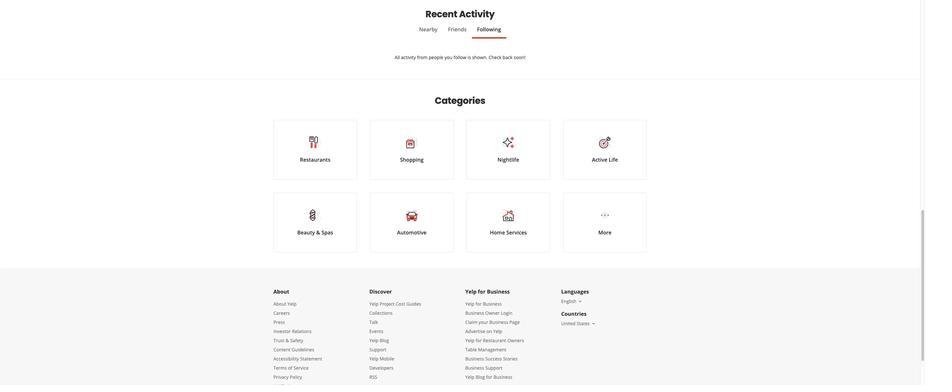 Task type: vqa. For each thing, say whether or not it's contained in the screenshot.
"Business Categories" Element
no



Task type: describe. For each thing, give the bounding box(es) containing it.
united states
[[562, 320, 590, 327]]

all activity from people you follow is shown. check back soon!
[[395, 54, 526, 60]]

about yelp careers press investor relations trust & safety content guidelines accessibility statement terms of service privacy policy
[[274, 301, 323, 380]]

for up "business owner login" link
[[476, 301, 482, 307]]

events link
[[370, 328, 384, 334]]

trust
[[274, 337, 285, 344]]

home
[[490, 229, 505, 236]]

about for about yelp careers press investor relations trust & safety content guidelines accessibility statement terms of service privacy policy
[[274, 301, 287, 307]]

statement
[[300, 356, 323, 362]]

privacy policy link
[[274, 374, 302, 380]]

business support link
[[466, 365, 503, 371]]

login
[[501, 310, 513, 316]]

active
[[593, 156, 608, 163]]

yelp right the on
[[494, 328, 503, 334]]

follow
[[454, 54, 467, 60]]

beauty & spas link
[[274, 193, 357, 252]]

about for about
[[274, 288, 290, 295]]

business up owner
[[483, 301, 502, 307]]

friends
[[448, 26, 467, 33]]

countries
[[562, 310, 587, 317]]

blog inside yelp project cost guides collections talk events yelp blog support yelp mobile developers rss
[[380, 337, 389, 344]]

support inside yelp project cost guides collections talk events yelp blog support yelp mobile developers rss
[[370, 347, 387, 353]]

yelp for restaurant owners link
[[466, 337, 524, 344]]

yelp project cost guides link
[[370, 301, 422, 307]]

terms
[[274, 365, 287, 371]]

restaurants
[[300, 156, 331, 163]]

life
[[609, 156, 619, 163]]

spas
[[322, 229, 333, 236]]

home services
[[490, 229, 527, 236]]

talk
[[370, 319, 378, 325]]

united
[[562, 320, 576, 327]]

safety
[[290, 337, 304, 344]]

success
[[486, 356, 502, 362]]

more link
[[564, 193, 647, 252]]

for down advertise
[[476, 337, 482, 344]]

category navigation section navigation
[[267, 79, 654, 268]]

relations
[[292, 328, 312, 334]]

yelp down business support link
[[466, 374, 475, 380]]

content guidelines link
[[274, 347, 314, 353]]

table
[[466, 347, 477, 353]]

states
[[577, 320, 590, 327]]

beauty
[[298, 229, 315, 236]]

business up 'claim'
[[466, 310, 485, 316]]

claim
[[466, 319, 478, 325]]

management
[[479, 347, 507, 353]]

investor
[[274, 328, 291, 334]]

languages
[[562, 288, 590, 295]]

mobile
[[380, 356, 395, 362]]

press
[[274, 319, 285, 325]]

guidelines
[[292, 347, 314, 353]]

table management link
[[466, 347, 507, 353]]

cost
[[396, 301, 406, 307]]

your
[[479, 319, 489, 325]]

back
[[503, 54, 513, 60]]

nightlife link
[[467, 120, 551, 180]]

service
[[294, 365, 309, 371]]

categories
[[435, 94, 486, 107]]

from
[[417, 54, 428, 60]]

tab list containing nearby
[[274, 25, 647, 39]]

home services link
[[467, 193, 551, 252]]

terms of service link
[[274, 365, 309, 371]]

developers link
[[370, 365, 394, 371]]

beauty & spas
[[298, 229, 333, 236]]

automotive
[[397, 229, 427, 236]]

english
[[562, 298, 577, 304]]

business success stories link
[[466, 356, 518, 362]]

for up yelp for business link
[[478, 288, 486, 295]]

active life
[[593, 156, 619, 163]]

services
[[507, 229, 527, 236]]

of
[[288, 365, 293, 371]]

all
[[395, 54, 400, 60]]

advertise
[[466, 328, 486, 334]]

16 chevron down v2 image for countries
[[592, 321, 597, 326]]



Task type: locate. For each thing, give the bounding box(es) containing it.
yelp for business
[[466, 288, 510, 295]]

press link
[[274, 319, 285, 325]]

1 horizontal spatial 16 chevron down v2 image
[[592, 321, 597, 326]]

blog
[[380, 337, 389, 344], [476, 374, 485, 380]]

investor relations link
[[274, 328, 312, 334]]

accessibility statement link
[[274, 356, 323, 362]]

yelp mobile link
[[370, 356, 395, 362]]

recent
[[426, 8, 458, 21]]

about up about yelp link
[[274, 288, 290, 295]]

you
[[445, 54, 453, 60]]

shown.
[[473, 54, 488, 60]]

check
[[489, 54, 502, 60]]

automotive link
[[370, 193, 454, 252]]

& inside category navigation section navigation
[[317, 229, 320, 236]]

2 about from the top
[[274, 301, 287, 307]]

activity
[[460, 8, 495, 21]]

business up yelp blog for business link
[[466, 365, 485, 371]]

business down owner
[[490, 319, 509, 325]]

nightlife
[[498, 156, 520, 163]]

about up 'careers'
[[274, 301, 287, 307]]

on
[[487, 328, 492, 334]]

united states button
[[562, 320, 597, 327]]

1 vertical spatial about
[[274, 301, 287, 307]]

restaurants link
[[274, 120, 357, 180]]

0 horizontal spatial 16 chevron down v2 image
[[578, 299, 583, 304]]

collections link
[[370, 310, 393, 316]]

yelp blog for business link
[[466, 374, 513, 380]]

1 horizontal spatial support
[[486, 365, 503, 371]]

support link
[[370, 347, 387, 353]]

1 about from the top
[[274, 288, 290, 295]]

recent activity
[[426, 8, 495, 21]]

yelp for business link
[[466, 301, 502, 307]]

& left spas
[[317, 229, 320, 236]]

people
[[429, 54, 444, 60]]

advertise on yelp link
[[466, 328, 503, 334]]

privacy
[[274, 374, 289, 380]]

0 horizontal spatial &
[[286, 337, 289, 344]]

restaurant
[[483, 337, 507, 344]]

business owner login link
[[466, 310, 513, 316]]

rss link
[[370, 374, 378, 380]]

yelp for business business owner login claim your business page advertise on yelp yelp for restaurant owners table management business success stories business support yelp blog for business
[[466, 301, 524, 380]]

1 horizontal spatial &
[[317, 229, 320, 236]]

following
[[477, 26, 502, 33]]

& inside about yelp careers press investor relations trust & safety content guidelines accessibility statement terms of service privacy policy
[[286, 337, 289, 344]]

&
[[317, 229, 320, 236], [286, 337, 289, 344]]

1 vertical spatial &
[[286, 337, 289, 344]]

0 vertical spatial about
[[274, 288, 290, 295]]

discover
[[370, 288, 392, 295]]

blog up the support link at the left bottom of page
[[380, 337, 389, 344]]

for
[[478, 288, 486, 295], [476, 301, 482, 307], [476, 337, 482, 344], [487, 374, 493, 380]]

page
[[510, 319, 520, 325]]

yelp up 'claim'
[[466, 301, 475, 307]]

1 vertical spatial blog
[[476, 374, 485, 380]]

for down business support link
[[487, 374, 493, 380]]

careers
[[274, 310, 290, 316]]

yelp up 'careers'
[[288, 301, 297, 307]]

yelp
[[466, 288, 477, 295], [288, 301, 297, 307], [370, 301, 379, 307], [466, 301, 475, 307], [494, 328, 503, 334], [370, 337, 379, 344], [466, 337, 475, 344], [370, 356, 379, 362], [466, 374, 475, 380]]

about inside about yelp careers press investor relations trust & safety content guidelines accessibility statement terms of service privacy policy
[[274, 301, 287, 307]]

yelp down the support link at the left bottom of page
[[370, 356, 379, 362]]

yelp up table
[[466, 337, 475, 344]]

16 chevron down v2 image
[[578, 299, 583, 304], [592, 321, 597, 326]]

talk link
[[370, 319, 378, 325]]

16 chevron down v2 image for languages
[[578, 299, 583, 304]]

support inside the yelp for business business owner login claim your business page advertise on yelp yelp for restaurant owners table management business success stories business support yelp blog for business
[[486, 365, 503, 371]]

soon!
[[514, 54, 526, 60]]

trust & safety link
[[274, 337, 304, 344]]

support down yelp blog link
[[370, 347, 387, 353]]

1 horizontal spatial blog
[[476, 374, 485, 380]]

support down success
[[486, 365, 503, 371]]

explore recent activity section section
[[274, 0, 647, 79]]

yelp up collections link
[[370, 301, 379, 307]]

& right trust
[[286, 337, 289, 344]]

0 vertical spatial &
[[317, 229, 320, 236]]

claim your business page link
[[466, 319, 520, 325]]

yelp inside about yelp careers press investor relations trust & safety content guidelines accessibility statement terms of service privacy policy
[[288, 301, 297, 307]]

blog down business support link
[[476, 374, 485, 380]]

blog inside the yelp for business business owner login claim your business page advertise on yelp yelp for restaurant owners table management business success stories business support yelp blog for business
[[476, 374, 485, 380]]

business down stories
[[494, 374, 513, 380]]

policy
[[290, 374, 302, 380]]

about yelp link
[[274, 301, 297, 307]]

more
[[599, 229, 612, 236]]

careers link
[[274, 310, 290, 316]]

owner
[[486, 310, 500, 316]]

1 vertical spatial 16 chevron down v2 image
[[592, 321, 597, 326]]

16 chevron down v2 image inside the english popup button
[[578, 299, 583, 304]]

collections
[[370, 310, 393, 316]]

yelp down the events
[[370, 337, 379, 344]]

about
[[274, 288, 290, 295], [274, 301, 287, 307]]

events
[[370, 328, 384, 334]]

activity
[[401, 54, 416, 60]]

0 horizontal spatial blog
[[380, 337, 389, 344]]

is
[[468, 54, 471, 60]]

0 vertical spatial support
[[370, 347, 387, 353]]

0 vertical spatial 16 chevron down v2 image
[[578, 299, 583, 304]]

english button
[[562, 298, 583, 304]]

accessibility
[[274, 356, 299, 362]]

yelp blog link
[[370, 337, 389, 344]]

16 chevron down v2 image down the languages
[[578, 299, 583, 304]]

1 vertical spatial support
[[486, 365, 503, 371]]

yelp up yelp for business link
[[466, 288, 477, 295]]

active life link
[[564, 120, 647, 180]]

16 chevron down v2 image inside united states dropdown button
[[592, 321, 597, 326]]

business up yelp for business link
[[487, 288, 510, 295]]

0 vertical spatial blog
[[380, 337, 389, 344]]

shopping link
[[370, 120, 454, 180]]

nearby
[[420, 26, 438, 33]]

16 chevron down v2 image right states
[[592, 321, 597, 326]]

tab list
[[274, 25, 647, 39]]

yelp project cost guides collections talk events yelp blog support yelp mobile developers rss
[[370, 301, 422, 380]]

business down table
[[466, 356, 485, 362]]

guides
[[407, 301, 422, 307]]

project
[[380, 301, 395, 307]]

rss
[[370, 374, 378, 380]]

0 horizontal spatial support
[[370, 347, 387, 353]]

content
[[274, 347, 291, 353]]

developers
[[370, 365, 394, 371]]



